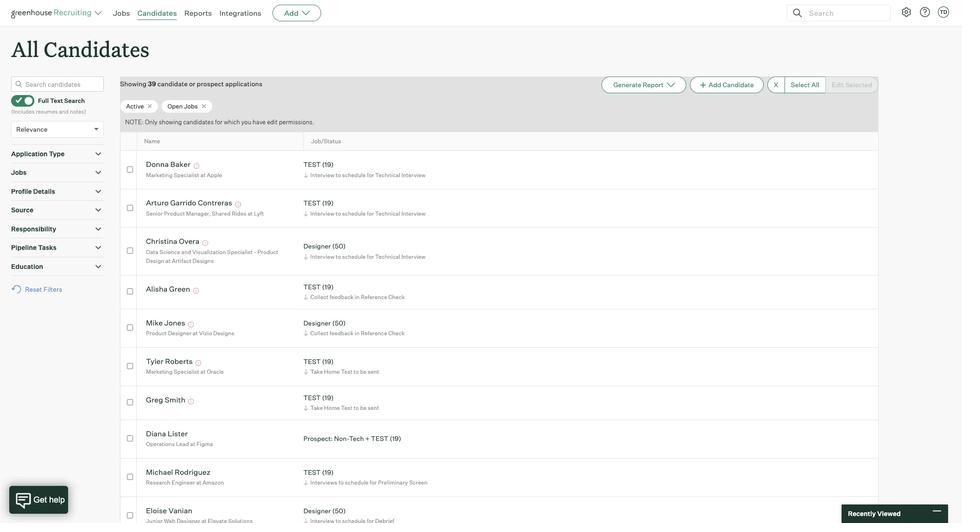 Task type: vqa. For each thing, say whether or not it's contained in the screenshot.


Task type: describe. For each thing, give the bounding box(es) containing it.
science
[[160, 248, 180, 255]]

generate report button
[[602, 77, 687, 93]]

for for arturo garrido contreras
[[367, 210, 374, 217]]

test (19) interviews to schedule for preliminary screen
[[304, 468, 428, 486]]

active
[[126, 102, 144, 110]]

reference for (50)
[[361, 330, 387, 337]]

1 test (19) take home test to be sent from the top
[[304, 357, 379, 375]]

have
[[253, 118, 266, 126]]

details
[[33, 187, 55, 195]]

(includes
[[11, 108, 35, 115]]

artifact
[[172, 258, 191, 264]]

alisha green has been in reference check for more than 10 days image
[[192, 288, 200, 293]]

for for christina overa
[[367, 253, 374, 260]]

candidates
[[183, 118, 214, 126]]

showing 39 candidate or prospect applications
[[120, 80, 263, 88]]

(50) for christina overa
[[332, 242, 346, 250]]

test (19) interview to schedule for technical interview for donna baker
[[304, 161, 426, 178]]

greenhouse recruiting image
[[11, 7, 95, 19]]

Search text field
[[807, 6, 882, 20]]

test inside test (19) collect feedback in reference check
[[304, 283, 321, 291]]

michael
[[146, 467, 173, 477]]

designer (50)
[[304, 507, 346, 515]]

designer for designer (50) collect feedback in reference check
[[304, 319, 331, 327]]

open
[[168, 102, 183, 110]]

(50) for mike jones
[[332, 319, 346, 327]]

generate report
[[614, 81, 664, 89]]

preliminary
[[378, 479, 408, 486]]

profile details
[[11, 187, 55, 195]]

open jobs
[[168, 102, 198, 110]]

report
[[643, 81, 664, 89]]

sent for second take home test to be sent link
[[368, 405, 379, 411]]

donna baker link
[[146, 160, 191, 170]]

technical for arturo garrido contreras
[[375, 210, 400, 217]]

schedule for arturo garrido contreras
[[342, 210, 366, 217]]

donna
[[146, 160, 169, 169]]

collect feedback in reference check link for (50)
[[302, 329, 407, 338]]

design
[[146, 258, 164, 264]]

vanian
[[169, 506, 192, 515]]

at inside the michael rodriguez research engineer at amazon
[[196, 479, 201, 486]]

arturo garrido contreras
[[146, 198, 232, 207]]

1 be from the top
[[360, 368, 367, 375]]

interview to schedule for technical interview link for christina overa
[[302, 252, 428, 261]]

at down the mike jones has been in reference check for more than 10 days image
[[193, 330, 198, 337]]

to for senior product manager, shared rides at lyft
[[336, 210, 341, 217]]

1 vertical spatial all
[[812, 81, 820, 89]]

td
[[940, 9, 948, 15]]

collect for test
[[311, 294, 329, 301]]

recently
[[849, 510, 876, 518]]

figma
[[197, 441, 213, 448]]

1 vertical spatial candidates
[[44, 35, 150, 63]]

lead
[[176, 441, 189, 448]]

marketing for tyler
[[146, 368, 173, 375]]

only
[[145, 118, 158, 126]]

type
[[49, 150, 65, 158]]

jobs link
[[113, 8, 130, 18]]

1 take from the top
[[311, 368, 323, 375]]

donna baker
[[146, 160, 191, 169]]

data
[[146, 248, 158, 255]]

1 take home test to be sent link from the top
[[302, 367, 382, 376]]

vizio
[[199, 330, 212, 337]]

alisha green link
[[146, 284, 190, 295]]

roberts
[[165, 357, 193, 366]]

test inside the test (19) interviews to schedule for preliminary screen
[[304, 468, 321, 476]]

arturo garrido contreras link
[[146, 198, 232, 209]]

you
[[241, 118, 251, 126]]

0 horizontal spatial all
[[11, 35, 39, 63]]

research
[[146, 479, 171, 486]]

visualization
[[192, 248, 226, 255]]

for inside the test (19) interviews to schedule for preliminary screen
[[370, 479, 377, 486]]

full text search (includes resumes and notes)
[[11, 97, 86, 115]]

apple
[[207, 172, 222, 178]]

all candidates
[[11, 35, 150, 63]]

christina overa has been in technical interview for more than 14 days image
[[201, 240, 210, 246]]

senior product manager, shared rides at lyft
[[146, 210, 264, 217]]

source
[[11, 206, 33, 214]]

Search candidates field
[[11, 77, 104, 92]]

rodriguez
[[175, 467, 211, 477]]

mike jones
[[146, 318, 185, 327]]

education
[[11, 262, 43, 270]]

relevance option
[[16, 125, 48, 133]]

note: only showing candidates for which you have edit permissions.
[[125, 118, 314, 126]]

greg smith has been in take home test for more than 7 days image
[[187, 399, 195, 404]]

at down donna baker has been in technical interview for more than 14 days icon
[[201, 172, 206, 178]]

add button
[[273, 5, 321, 21]]

showing
[[159, 118, 182, 126]]

application
[[11, 150, 48, 158]]

note:
[[125, 118, 144, 126]]

2 vertical spatial product
[[146, 330, 167, 337]]

relevance
[[16, 125, 48, 133]]

2 vertical spatial jobs
[[11, 168, 27, 176]]

to up 'tech'
[[354, 405, 359, 411]]

integrations
[[219, 8, 262, 18]]

-
[[254, 248, 256, 255]]

2 take from the top
[[311, 405, 323, 411]]

feedback for designer (50)
[[330, 330, 354, 337]]

generate
[[614, 81, 642, 89]]

engineer
[[172, 479, 195, 486]]

interviews to schedule for preliminary screen link
[[302, 478, 430, 487]]

search
[[64, 97, 85, 104]]

to for marketing specialist at apple
[[336, 172, 341, 178]]

permissions.
[[279, 118, 314, 126]]

to down designer (50) collect feedback in reference check
[[354, 368, 359, 375]]

reset filters button
[[11, 281, 67, 298]]

reset filters
[[25, 285, 62, 293]]

designer (50) collect feedback in reference check
[[304, 319, 405, 337]]

or
[[189, 80, 195, 88]]

overa
[[179, 237, 200, 246]]

2 test (19) take home test to be sent from the top
[[304, 394, 379, 411]]

at inside data science and visualization specialist - product design at artifact designs
[[166, 258, 171, 264]]

test (19) interview to schedule for technical interview for arturo garrido contreras
[[304, 199, 426, 217]]

check for (19)
[[389, 294, 405, 301]]

data science and visualization specialist - product design at artifact designs
[[146, 248, 278, 264]]

manager,
[[186, 210, 211, 217]]

candidate
[[723, 81, 754, 89]]

profile
[[11, 187, 32, 195]]

technical for christina overa
[[375, 253, 400, 260]]

designer for designer (50)
[[304, 507, 331, 515]]



Task type: locate. For each thing, give the bounding box(es) containing it.
non-
[[334, 434, 349, 442]]

designer for designer (50) interview to schedule for technical interview
[[304, 242, 331, 250]]

interview
[[311, 172, 335, 178], [402, 172, 426, 178], [311, 210, 335, 217], [402, 210, 426, 217], [311, 253, 335, 260], [402, 253, 426, 260]]

christina
[[146, 237, 177, 246]]

for inside designer (50) interview to schedule for technical interview
[[367, 253, 374, 260]]

reset
[[25, 285, 42, 293]]

job/status
[[311, 138, 341, 145]]

donna baker has been in technical interview for more than 14 days image
[[192, 163, 201, 169]]

td button
[[937, 5, 951, 19]]

to inside the test (19) interviews to schedule for preliminary screen
[[339, 479, 344, 486]]

test (19) take home test to be sent down designer (50) collect feedback in reference check
[[304, 357, 379, 375]]

rides
[[232, 210, 247, 217]]

collect for designer
[[311, 330, 329, 337]]

jobs left candidates "link"
[[113, 8, 130, 18]]

specialist
[[174, 172, 199, 178], [227, 248, 253, 255], [174, 368, 199, 375]]

showing
[[120, 80, 147, 88]]

jobs up profile
[[11, 168, 27, 176]]

feedback for test (19)
[[330, 294, 354, 301]]

michael rodriguez research engineer at amazon
[[146, 467, 224, 486]]

reference
[[361, 294, 387, 301], [361, 330, 387, 337]]

None checkbox
[[127, 205, 133, 211], [127, 248, 133, 254], [127, 288, 133, 295], [127, 325, 133, 331], [127, 363, 133, 369], [127, 399, 133, 405], [127, 435, 133, 441], [127, 205, 133, 211], [127, 248, 133, 254], [127, 288, 133, 295], [127, 325, 133, 331], [127, 363, 133, 369], [127, 399, 133, 405], [127, 435, 133, 441]]

0 vertical spatial specialist
[[174, 172, 199, 178]]

1 collect feedback in reference check link from the top
[[302, 293, 407, 302]]

take home test to be sent link up non-
[[302, 404, 382, 412]]

test (19) take home test to be sent up non-
[[304, 394, 379, 411]]

for for donna baker
[[367, 172, 374, 178]]

shared
[[212, 210, 231, 217]]

1 vertical spatial and
[[181, 248, 191, 255]]

sent for second take home test to be sent link from the bottom of the page
[[368, 368, 379, 375]]

2 horizontal spatial jobs
[[184, 102, 198, 110]]

at down rodriguez
[[196, 479, 201, 486]]

1 vertical spatial test
[[341, 405, 353, 411]]

reference down test (19) collect feedback in reference check
[[361, 330, 387, 337]]

marketing down donna
[[146, 172, 173, 178]]

and inside data science and visualization specialist - product design at artifact designs
[[181, 248, 191, 255]]

0 vertical spatial feedback
[[330, 294, 354, 301]]

None checkbox
[[127, 166, 133, 172], [127, 474, 133, 480], [127, 512, 133, 518], [127, 166, 133, 172], [127, 474, 133, 480], [127, 512, 133, 518]]

diana lister link
[[146, 429, 188, 440]]

test down designer (50) collect feedback in reference check
[[341, 368, 353, 375]]

to right the interviews
[[339, 479, 344, 486]]

designer (50) interview to schedule for technical interview
[[304, 242, 426, 260]]

specialist inside data science and visualization specialist - product design at artifact designs
[[227, 248, 253, 255]]

feedback inside test (19) collect feedback in reference check
[[330, 294, 354, 301]]

home
[[324, 368, 340, 375], [324, 405, 340, 411]]

1 vertical spatial marketing
[[146, 368, 173, 375]]

1 vertical spatial product
[[258, 248, 278, 255]]

collect feedback in reference check link up designer (50) collect feedback in reference check
[[302, 293, 407, 302]]

in inside designer (50) collect feedback in reference check
[[355, 330, 360, 337]]

1 (50) from the top
[[332, 242, 346, 250]]

2 take home test to be sent link from the top
[[302, 404, 382, 412]]

viewed
[[878, 510, 901, 518]]

take home test to be sent link down designer (50) collect feedback in reference check
[[302, 367, 382, 376]]

configure image
[[901, 6, 913, 18]]

0 vertical spatial home
[[324, 368, 340, 375]]

0 vertical spatial in
[[355, 294, 360, 301]]

1 vertical spatial technical
[[375, 210, 400, 217]]

0 vertical spatial all
[[11, 35, 39, 63]]

be up +
[[360, 405, 367, 411]]

2 feedback from the top
[[330, 330, 354, 337]]

1 vertical spatial collect feedback in reference check link
[[302, 329, 407, 338]]

and inside full text search (includes resumes and notes)
[[59, 108, 69, 115]]

interviews
[[311, 479, 337, 486]]

reference inside test (19) collect feedback in reference check
[[361, 294, 387, 301]]

0 vertical spatial marketing
[[146, 172, 173, 178]]

2 sent from the top
[[368, 405, 379, 411]]

0 vertical spatial add
[[284, 8, 299, 18]]

1 interview to schedule for technical interview link from the top
[[302, 171, 428, 179]]

check inside designer (50) collect feedback in reference check
[[389, 330, 405, 337]]

select all
[[791, 81, 820, 89]]

at right lead
[[190, 441, 195, 448]]

arturo
[[146, 198, 169, 207]]

product inside data science and visualization specialist - product design at artifact designs
[[258, 248, 278, 255]]

1 check from the top
[[389, 294, 405, 301]]

designs
[[193, 258, 214, 264], [213, 330, 234, 337]]

in down test (19) collect feedback in reference check
[[355, 330, 360, 337]]

1 marketing from the top
[[146, 172, 173, 178]]

designs right vizio
[[213, 330, 234, 337]]

0 vertical spatial technical
[[375, 172, 400, 178]]

add for add candidate
[[709, 81, 722, 89]]

(50) inside designer (50) interview to schedule for technical interview
[[332, 242, 346, 250]]

tech
[[349, 434, 364, 442]]

all down greenhouse recruiting image
[[11, 35, 39, 63]]

at down tyler roberts has been in take home test for more than 7 days "icon"
[[201, 368, 206, 375]]

greg smith
[[146, 395, 185, 404]]

collect feedback in reference check link down test (19) collect feedback in reference check
[[302, 329, 407, 338]]

in for test (19)
[[355, 294, 360, 301]]

1 vertical spatial take
[[311, 405, 323, 411]]

green
[[169, 284, 190, 293]]

oracle
[[207, 368, 224, 375]]

at inside diana lister operations lead at figma
[[190, 441, 195, 448]]

1 vertical spatial interview to schedule for technical interview link
[[302, 209, 428, 218]]

marketing
[[146, 172, 173, 178], [146, 368, 173, 375]]

product down garrido
[[164, 210, 185, 217]]

add for add
[[284, 8, 299, 18]]

test up non-
[[341, 405, 353, 411]]

reference for (19)
[[361, 294, 387, 301]]

product down mike at the bottom of page
[[146, 330, 167, 337]]

checkmark image
[[15, 97, 22, 103]]

technical inside designer (50) interview to schedule for technical interview
[[375, 253, 400, 260]]

2 vertical spatial (50)
[[332, 507, 346, 515]]

amazon
[[203, 479, 224, 486]]

collect feedback in reference check link
[[302, 293, 407, 302], [302, 329, 407, 338]]

collect inside test (19) collect feedback in reference check
[[311, 294, 329, 301]]

1 technical from the top
[[375, 172, 400, 178]]

schedule for donna baker
[[342, 172, 366, 178]]

at down science
[[166, 258, 171, 264]]

1 horizontal spatial jobs
[[113, 8, 130, 18]]

2 in from the top
[[355, 330, 360, 337]]

0 vertical spatial (50)
[[332, 242, 346, 250]]

check inside test (19) collect feedback in reference check
[[389, 294, 405, 301]]

0 vertical spatial collect
[[311, 294, 329, 301]]

0 vertical spatial test (19) interview to schedule for technical interview
[[304, 161, 426, 178]]

mike
[[146, 318, 163, 327]]

be down designer (50) collect feedback in reference check
[[360, 368, 367, 375]]

to up designer (50) interview to schedule for technical interview
[[336, 210, 341, 217]]

2 technical from the top
[[375, 210, 400, 217]]

marketing down tyler
[[146, 368, 173, 375]]

responsibility
[[11, 225, 56, 233]]

candidate reports are now available! apply filters and select "view in app" element
[[602, 77, 687, 93]]

test (19) take home test to be sent
[[304, 357, 379, 375], [304, 394, 379, 411]]

1 vertical spatial collect
[[311, 330, 329, 337]]

0 vertical spatial take home test to be sent link
[[302, 367, 382, 376]]

0 vertical spatial interview to schedule for technical interview link
[[302, 171, 428, 179]]

all right select
[[812, 81, 820, 89]]

take
[[311, 368, 323, 375], [311, 405, 323, 411]]

in up designer (50) collect feedback in reference check
[[355, 294, 360, 301]]

baker
[[170, 160, 191, 169]]

1 vertical spatial check
[[389, 330, 405, 337]]

schedule for christina overa
[[342, 253, 366, 260]]

tyler roberts has been in take home test for more than 7 days image
[[194, 360, 203, 366]]

full
[[38, 97, 49, 104]]

designer inside designer (50) collect feedback in reference check
[[304, 319, 331, 327]]

to for data science and visualization specialist - product design at artifact designs
[[336, 253, 341, 260]]

0 vertical spatial sent
[[368, 368, 379, 375]]

2 vertical spatial specialist
[[174, 368, 199, 375]]

collect inside designer (50) collect feedback in reference check
[[311, 330, 329, 337]]

application type
[[11, 150, 65, 158]]

2 collect from the top
[[311, 330, 329, 337]]

reports
[[184, 8, 212, 18]]

to for research engineer at amazon
[[339, 479, 344, 486]]

1 test (19) interview to schedule for technical interview from the top
[[304, 161, 426, 178]]

pipeline
[[11, 244, 37, 251]]

product right - at the left top of page
[[258, 248, 278, 255]]

0 horizontal spatial jobs
[[11, 168, 27, 176]]

0 horizontal spatial and
[[59, 108, 69, 115]]

1 vertical spatial home
[[324, 405, 340, 411]]

0 vertical spatial designs
[[193, 258, 214, 264]]

2 vertical spatial interview to schedule for technical interview link
[[302, 252, 428, 261]]

3 technical from the top
[[375, 253, 400, 260]]

specialist down roberts
[[174, 368, 199, 375]]

(19) inside the test (19) interviews to schedule for preliminary screen
[[322, 468, 334, 476]]

which
[[224, 118, 240, 126]]

0 vertical spatial product
[[164, 210, 185, 217]]

0 vertical spatial reference
[[361, 294, 387, 301]]

feedback up designer (50) collect feedback in reference check
[[330, 294, 354, 301]]

applications
[[225, 80, 263, 88]]

and down 'text'
[[59, 108, 69, 115]]

michael rodriguez link
[[146, 467, 211, 478]]

designer
[[304, 242, 331, 250], [304, 319, 331, 327], [168, 330, 192, 337], [304, 507, 331, 515]]

2 (50) from the top
[[332, 319, 346, 327]]

prospect:
[[304, 434, 333, 442]]

x
[[774, 81, 779, 89]]

2 reference from the top
[[361, 330, 387, 337]]

for
[[215, 118, 223, 126], [367, 172, 374, 178], [367, 210, 374, 217], [367, 253, 374, 260], [370, 479, 377, 486]]

greg
[[146, 395, 163, 404]]

marketing specialist at oracle
[[146, 368, 224, 375]]

candidates right jobs link
[[137, 8, 177, 18]]

(50) inside designer (50) collect feedback in reference check
[[332, 319, 346, 327]]

(19)
[[322, 161, 334, 169], [322, 199, 334, 207], [322, 283, 334, 291], [322, 357, 334, 365], [322, 394, 334, 402], [390, 434, 401, 442], [322, 468, 334, 476]]

0 vertical spatial be
[[360, 368, 367, 375]]

specialist for roberts
[[174, 368, 199, 375]]

1 reference from the top
[[361, 294, 387, 301]]

in for designer (50)
[[355, 330, 360, 337]]

reference up designer (50) collect feedback in reference check
[[361, 294, 387, 301]]

garrido
[[170, 198, 196, 207]]

christina overa link
[[146, 237, 200, 247]]

name
[[144, 138, 160, 145]]

schedule inside the test (19) interviews to schedule for preliminary screen
[[345, 479, 369, 486]]

collect feedback in reference check link for (19)
[[302, 293, 407, 302]]

specialist left - at the left top of page
[[227, 248, 253, 255]]

1 horizontal spatial all
[[812, 81, 820, 89]]

0 vertical spatial and
[[59, 108, 69, 115]]

2 marketing from the top
[[146, 368, 173, 375]]

greg smith link
[[146, 395, 185, 406]]

text
[[50, 97, 63, 104]]

mike jones link
[[146, 318, 185, 329]]

feedback down test (19) collect feedback in reference check
[[330, 330, 354, 337]]

marketing specialist at apple
[[146, 172, 222, 178]]

1 vertical spatial be
[[360, 405, 367, 411]]

schedule inside designer (50) interview to schedule for technical interview
[[342, 253, 366, 260]]

to up test (19) collect feedback in reference check
[[336, 253, 341, 260]]

0 vertical spatial check
[[389, 294, 405, 301]]

1 vertical spatial specialist
[[227, 248, 253, 255]]

to down job/status
[[336, 172, 341, 178]]

designs inside data science and visualization specialist - product design at artifact designs
[[193, 258, 214, 264]]

test (19) collect feedback in reference check
[[304, 283, 405, 301]]

3 interview to schedule for technical interview link from the top
[[302, 252, 428, 261]]

mike jones has been in reference check for more than 10 days image
[[187, 322, 195, 327]]

feedback
[[330, 294, 354, 301], [330, 330, 354, 337]]

marketing for donna
[[146, 172, 173, 178]]

1 vertical spatial take home test to be sent link
[[302, 404, 382, 412]]

eloise vanian link
[[146, 506, 192, 516]]

reference inside designer (50) collect feedback in reference check
[[361, 330, 387, 337]]

1 vertical spatial test (19) interview to schedule for technical interview
[[304, 199, 426, 217]]

2 test (19) interview to schedule for technical interview from the top
[[304, 199, 426, 217]]

add candidate link
[[690, 77, 764, 93]]

technical for donna baker
[[375, 172, 400, 178]]

2 check from the top
[[389, 330, 405, 337]]

designer inside designer (50) interview to schedule for technical interview
[[304, 242, 331, 250]]

1 in from the top
[[355, 294, 360, 301]]

3 (50) from the top
[[332, 507, 346, 515]]

interview to schedule for technical interview link for donna baker
[[302, 171, 428, 179]]

0 horizontal spatial add
[[284, 8, 299, 18]]

jobs right open
[[184, 102, 198, 110]]

collect
[[311, 294, 329, 301], [311, 330, 329, 337]]

specialist down baker
[[174, 172, 199, 178]]

1 vertical spatial designs
[[213, 330, 234, 337]]

1 collect from the top
[[311, 294, 329, 301]]

2 home from the top
[[324, 405, 340, 411]]

1 vertical spatial jobs
[[184, 102, 198, 110]]

1 vertical spatial (50)
[[332, 319, 346, 327]]

1 vertical spatial sent
[[368, 405, 379, 411]]

feedback inside designer (50) collect feedback in reference check
[[330, 330, 354, 337]]

0 vertical spatial candidates
[[137, 8, 177, 18]]

2 vertical spatial technical
[[375, 253, 400, 260]]

recently viewed
[[849, 510, 901, 518]]

arturo garrido contreras has been in technical interview for more than 14 days image
[[234, 202, 242, 207]]

0 vertical spatial collect feedback in reference check link
[[302, 293, 407, 302]]

candidate
[[158, 80, 188, 88]]

interview to schedule for technical interview link for arturo garrido contreras
[[302, 209, 428, 218]]

in inside test (19) collect feedback in reference check
[[355, 294, 360, 301]]

1 vertical spatial feedback
[[330, 330, 354, 337]]

1 vertical spatial in
[[355, 330, 360, 337]]

specialist for baker
[[174, 172, 199, 178]]

technical
[[375, 172, 400, 178], [375, 210, 400, 217], [375, 253, 400, 260]]

0 vertical spatial take
[[311, 368, 323, 375]]

candidates down jobs link
[[44, 35, 150, 63]]

(19) inside test (19) collect feedback in reference check
[[322, 283, 334, 291]]

0 vertical spatial test (19) take home test to be sent
[[304, 357, 379, 375]]

designs down the visualization
[[193, 258, 214, 264]]

tasks
[[38, 244, 57, 251]]

1 horizontal spatial add
[[709, 81, 722, 89]]

tyler
[[146, 357, 164, 366]]

product
[[164, 210, 185, 217], [258, 248, 278, 255], [146, 330, 167, 337]]

to inside designer (50) interview to schedule for technical interview
[[336, 253, 341, 260]]

edit
[[267, 118, 278, 126]]

2 interview to schedule for technical interview link from the top
[[302, 209, 428, 218]]

select all link
[[785, 77, 826, 93]]

tyler roberts link
[[146, 357, 193, 367]]

0 vertical spatial jobs
[[113, 8, 130, 18]]

1 test from the top
[[341, 368, 353, 375]]

at left 'lyft'
[[248, 210, 253, 217]]

1 vertical spatial test (19) take home test to be sent
[[304, 394, 379, 411]]

and up artifact
[[181, 248, 191, 255]]

1 feedback from the top
[[330, 294, 354, 301]]

operations
[[146, 441, 175, 448]]

2 collect feedback in reference check link from the top
[[302, 329, 407, 338]]

integrations link
[[219, 8, 262, 18]]

prospect
[[197, 80, 224, 88]]

1 sent from the top
[[368, 368, 379, 375]]

1 home from the top
[[324, 368, 340, 375]]

add inside popup button
[[284, 8, 299, 18]]

1 vertical spatial reference
[[361, 330, 387, 337]]

2 test from the top
[[341, 405, 353, 411]]

add candidate
[[709, 81, 754, 89]]

eloise vanian
[[146, 506, 192, 515]]

2 be from the top
[[360, 405, 367, 411]]

alisha
[[146, 284, 168, 293]]

0 vertical spatial test
[[341, 368, 353, 375]]

1 horizontal spatial and
[[181, 248, 191, 255]]

candidates link
[[137, 8, 177, 18]]

check for (50)
[[389, 330, 405, 337]]

1 vertical spatial add
[[709, 81, 722, 89]]



